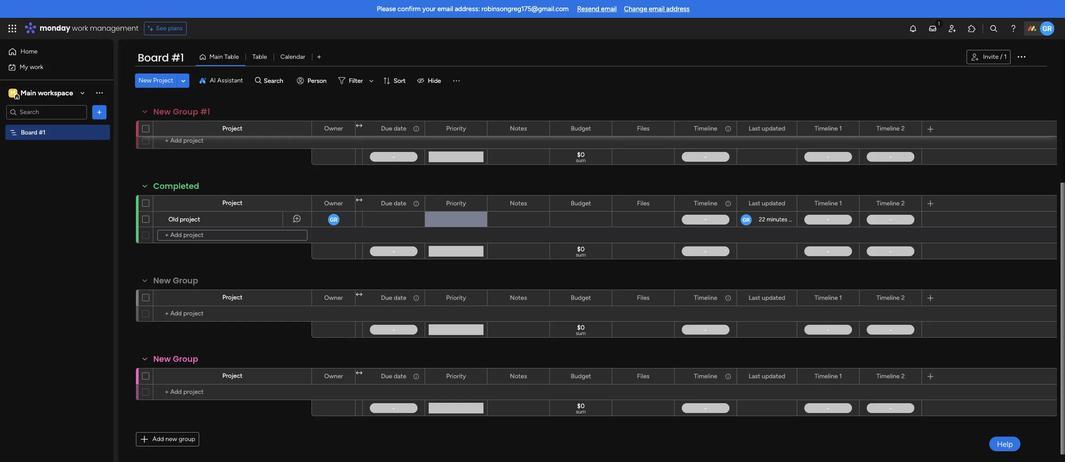 Task type: vqa. For each thing, say whether or not it's contained in the screenshot.
Reach
no



Task type: describe. For each thing, give the bounding box(es) containing it.
main table button
[[196, 50, 246, 64]]

work for my
[[30, 63, 43, 71]]

updated for 4th last updated field from the bottom
[[762, 125, 786, 132]]

main for main workspace
[[21, 89, 36, 97]]

sort
[[394, 77, 406, 85]]

new group for due date
[[153, 354, 198, 365]]

home
[[21, 48, 38, 55]]

board #1 inside board #1 list box
[[21, 129, 45, 136]]

3 due date field from the top
[[379, 293, 409, 303]]

filter
[[349, 77, 363, 85]]

owner for fourth owner "field" from the bottom
[[324, 125, 343, 132]]

resend email
[[578, 5, 617, 13]]

notifications image
[[909, 24, 918, 33]]

menu image
[[452, 76, 461, 85]]

1 $0 sum from the top
[[576, 151, 586, 164]]

main for main table
[[210, 53, 223, 61]]

4 priority from the top
[[446, 373, 466, 380]]

1 + add project text field from the top
[[158, 136, 308, 146]]

change email address
[[624, 5, 690, 13]]

4 timeline 2 field from the top
[[875, 372, 908, 382]]

completed
[[153, 181, 199, 192]]

1 vertical spatial + add project text field
[[158, 387, 308, 398]]

see plans
[[156, 25, 183, 32]]

arrow down image
[[366, 75, 377, 86]]

updated for 2nd last updated field from the top
[[762, 200, 786, 207]]

1 inside button
[[1005, 53, 1007, 61]]

new for due date
[[153, 106, 171, 117]]

owner for second owner "field" from the top
[[324, 200, 343, 207]]

3 $0 sum from the top
[[576, 324, 586, 337]]

group for budget
[[173, 354, 198, 365]]

calendar button
[[274, 50, 312, 64]]

2 table from the left
[[253, 53, 267, 61]]

1 priority field from the top
[[444, 124, 469, 134]]

project
[[180, 216, 200, 223]]

3 timeline 1 from the top
[[815, 294, 843, 302]]

4 files field from the top
[[635, 372, 652, 382]]

last for 1st last updated field from the bottom of the page
[[749, 373, 761, 380]]

resend email link
[[578, 5, 617, 13]]

ai assistant
[[210, 77, 243, 84]]

v2 search image
[[255, 76, 262, 86]]

1 timeline 2 from the top
[[877, 125, 905, 132]]

work for monday
[[72, 23, 88, 33]]

new group for priority
[[153, 275, 198, 286]]

ai
[[210, 77, 216, 84]]

help button
[[990, 437, 1021, 452]]

2 due date field from the top
[[379, 199, 409, 208]]

plans
[[168, 25, 183, 32]]

see
[[156, 25, 167, 32]]

ai assistant button
[[196, 74, 247, 88]]

1 email from the left
[[438, 5, 453, 13]]

2 horizontal spatial #1
[[200, 106, 210, 117]]

calendar
[[281, 53, 305, 61]]

project for priority
[[223, 372, 243, 380]]

1 notes field from the top
[[508, 124, 530, 134]]

4 files from the top
[[638, 373, 650, 380]]

1 2 from the top
[[902, 125, 905, 132]]

1 vertical spatial options image
[[95, 108, 104, 117]]

your
[[423, 5, 436, 13]]

board #1 inside board #1 field
[[138, 50, 184, 65]]

search everything image
[[990, 24, 999, 33]]

new group #1
[[153, 106, 210, 117]]

4 timeline 1 field from the top
[[813, 372, 845, 382]]

0 vertical spatial + add project text field
[[157, 230, 308, 241]]

my work button
[[5, 60, 96, 74]]

3 timeline field from the top
[[692, 293, 720, 303]]

board inside field
[[138, 50, 169, 65]]

invite / 1 button
[[967, 50, 1011, 64]]

new group field for priority
[[151, 275, 201, 287]]

2 timeline 2 from the top
[[877, 200, 905, 207]]

group for due date
[[173, 106, 198, 117]]

4 sum from the top
[[576, 409, 586, 415]]

hide
[[428, 77, 441, 85]]

3 files from the top
[[638, 294, 650, 302]]

help image
[[1010, 24, 1019, 33]]

4 $0 from the top
[[578, 403, 585, 410]]

3 owner field from the top
[[322, 293, 345, 303]]

last updated for 2nd last updated field from the top
[[749, 200, 786, 207]]

2 $0 from the top
[[578, 246, 585, 253]]

4 notes field from the top
[[508, 372, 530, 382]]

budget for second budget field
[[571, 200, 592, 207]]

2 due date from the top
[[381, 200, 407, 207]]

3 priority field from the top
[[444, 293, 469, 303]]

column information image for 3rd timeline field from the bottom
[[725, 200, 732, 207]]

4 notes from the top
[[510, 373, 527, 380]]

angle down image
[[181, 77, 186, 84]]

project for timeline
[[223, 125, 243, 132]]

address
[[667, 5, 690, 13]]

resend
[[578, 5, 600, 13]]

management
[[90, 23, 139, 33]]

1 last updated field from the top
[[747, 124, 788, 134]]

1 table from the left
[[224, 53, 239, 61]]

2 owner field from the top
[[322, 199, 345, 208]]

ai logo image
[[199, 77, 206, 84]]

3 date from the top
[[394, 294, 407, 302]]

monday
[[40, 23, 70, 33]]

/
[[1001, 53, 1003, 61]]

add view image
[[317, 54, 321, 60]]

due for third due date field from the bottom
[[381, 200, 393, 207]]

2 timeline field from the top
[[692, 199, 720, 208]]

3 timeline 1 field from the top
[[813, 293, 845, 303]]

change email address link
[[624, 5, 690, 13]]

3 budget field from the top
[[569, 293, 594, 303]]

1 timeline field from the top
[[692, 124, 720, 134]]

4 $0 sum from the top
[[576, 403, 586, 415]]

1 horizontal spatial options image
[[1017, 51, 1028, 62]]

1 priority from the top
[[446, 125, 466, 132]]

4 timeline 2 from the top
[[877, 373, 905, 380]]

1 owner field from the top
[[322, 124, 345, 134]]

robinsongreg175@gmail.com
[[482, 5, 569, 13]]

table button
[[246, 50, 274, 64]]

change
[[624, 5, 648, 13]]

email for resend email
[[602, 5, 617, 13]]

person
[[308, 77, 327, 85]]

2 timeline 1 from the top
[[815, 200, 843, 207]]

4 last updated field from the top
[[747, 372, 788, 382]]

2 + add project text field from the top
[[158, 309, 308, 319]]

New Group #1 field
[[151, 106, 213, 118]]

1 notes from the top
[[510, 125, 527, 132]]

new project
[[139, 77, 173, 84]]

workspace image
[[8, 88, 17, 98]]

3 notes from the top
[[510, 294, 527, 302]]

4 timeline 1 from the top
[[815, 373, 843, 380]]

3 timeline 2 field from the top
[[875, 293, 908, 303]]

last for second last updated field from the bottom
[[749, 294, 761, 302]]

2 files field from the top
[[635, 199, 652, 208]]

add new group
[[153, 436, 195, 443]]

3 notes field from the top
[[508, 293, 530, 303]]

main workspace
[[21, 89, 73, 97]]

1 due date from the top
[[381, 125, 407, 132]]

1 vertical spatial column information image
[[725, 295, 732, 302]]

2 timeline 2 field from the top
[[875, 199, 908, 208]]

2 timeline 1 field from the top
[[813, 199, 845, 208]]

monday work management
[[40, 23, 139, 33]]

updated for 1st last updated field from the bottom of the page
[[762, 373, 786, 380]]

select product image
[[8, 24, 17, 33]]

3 priority from the top
[[446, 294, 466, 302]]

Search in workspace field
[[19, 107, 74, 117]]



Task type: locate. For each thing, give the bounding box(es) containing it.
0 horizontal spatial board
[[21, 129, 37, 136]]

Files field
[[635, 124, 652, 134], [635, 199, 652, 208], [635, 293, 652, 303], [635, 372, 652, 382]]

1 last from the top
[[749, 125, 761, 132]]

help
[[998, 440, 1014, 449]]

3 files field from the top
[[635, 293, 652, 303]]

options image
[[1017, 51, 1028, 62], [95, 108, 104, 117]]

invite members image
[[949, 24, 958, 33]]

1 vertical spatial board
[[21, 129, 37, 136]]

new group
[[153, 275, 198, 286], [153, 354, 198, 365]]

2 files from the top
[[638, 200, 650, 207]]

board #1 down search in workspace field
[[21, 129, 45, 136]]

#1 down the ai logo
[[200, 106, 210, 117]]

1 horizontal spatial work
[[72, 23, 88, 33]]

add
[[153, 436, 164, 443]]

2 budget field from the top
[[569, 199, 594, 208]]

3 budget from the top
[[571, 294, 592, 302]]

1 group from the top
[[173, 106, 198, 117]]

work inside button
[[30, 63, 43, 71]]

2 last from the top
[[749, 200, 761, 207]]

main right workspace 'image'
[[21, 89, 36, 97]]

Owner field
[[322, 124, 345, 134], [322, 199, 345, 208], [322, 293, 345, 303], [322, 372, 345, 382]]

2 budget from the top
[[571, 200, 592, 207]]

1 v2 expand column image from the top
[[356, 122, 363, 130]]

4 budget field from the top
[[569, 372, 594, 382]]

main up ai
[[210, 53, 223, 61]]

0 horizontal spatial board #1
[[21, 129, 45, 136]]

1 timeline 2 field from the top
[[875, 124, 908, 134]]

0 horizontal spatial table
[[224, 53, 239, 61]]

work
[[72, 23, 88, 33], [30, 63, 43, 71]]

budget for 1st budget field from the top of the page
[[571, 125, 592, 132]]

project
[[153, 77, 173, 84], [223, 125, 243, 132], [223, 199, 243, 207], [223, 294, 243, 301], [223, 372, 243, 380]]

Timeline 2 field
[[875, 124, 908, 134], [875, 199, 908, 208], [875, 293, 908, 303], [875, 372, 908, 382]]

project for last updated
[[223, 199, 243, 207]]

4 date from the top
[[394, 373, 407, 380]]

2 notes from the top
[[510, 200, 527, 207]]

old project
[[169, 216, 200, 223]]

email
[[438, 5, 453, 13], [602, 5, 617, 13], [649, 5, 665, 13]]

3 last updated field from the top
[[747, 293, 788, 303]]

sort button
[[380, 74, 411, 88]]

table
[[224, 53, 239, 61], [253, 53, 267, 61]]

2 2 from the top
[[902, 200, 905, 207]]

board down search in workspace field
[[21, 129, 37, 136]]

1 budget from the top
[[571, 125, 592, 132]]

1 vertical spatial #1
[[200, 106, 210, 117]]

v2 expand column image
[[356, 122, 363, 130], [356, 197, 363, 204], [356, 291, 363, 299], [356, 370, 363, 377]]

options image down 'workspace options' icon
[[95, 108, 104, 117]]

2 $0 sum from the top
[[576, 246, 586, 258]]

last for 4th last updated field from the bottom
[[749, 125, 761, 132]]

2 vertical spatial #1
[[39, 129, 45, 136]]

4 owner from the top
[[324, 373, 343, 380]]

column information image
[[413, 125, 420, 132], [725, 295, 732, 302], [413, 373, 420, 380]]

4 last updated from the top
[[749, 373, 786, 380]]

4 v2 expand column image from the top
[[356, 370, 363, 377]]

2 owner from the top
[[324, 200, 343, 207]]

new
[[166, 436, 177, 443]]

due
[[381, 125, 393, 132], [381, 200, 393, 207], [381, 294, 393, 302], [381, 373, 393, 380]]

0 vertical spatial main
[[210, 53, 223, 61]]

2
[[902, 125, 905, 132], [902, 200, 905, 207], [902, 294, 905, 302], [902, 373, 905, 380]]

4 due date from the top
[[381, 373, 407, 380]]

work right my
[[30, 63, 43, 71]]

2 sum from the top
[[576, 252, 586, 258]]

1 horizontal spatial board #1
[[138, 50, 184, 65]]

0 vertical spatial #1
[[171, 50, 184, 65]]

column information image
[[725, 125, 732, 132], [413, 200, 420, 207], [725, 200, 732, 207], [413, 295, 420, 302], [725, 373, 732, 380]]

2 group from the top
[[173, 275, 198, 286]]

table up the assistant
[[224, 53, 239, 61]]

add new group button
[[136, 433, 199, 447]]

1 files from the top
[[638, 125, 650, 132]]

project inside button
[[153, 77, 173, 84]]

Notes field
[[508, 124, 530, 134], [508, 199, 530, 208], [508, 293, 530, 303], [508, 372, 530, 382]]

2 vertical spatial group
[[173, 354, 198, 365]]

+ Add project text field
[[157, 230, 308, 241], [158, 387, 308, 398]]

0 horizontal spatial options image
[[95, 108, 104, 117]]

assistant
[[217, 77, 243, 84]]

Completed field
[[151, 181, 202, 192]]

Priority field
[[444, 124, 469, 134], [444, 199, 469, 208], [444, 293, 469, 303], [444, 372, 469, 382]]

last updated for 4th last updated field from the bottom
[[749, 125, 786, 132]]

2 notes field from the top
[[508, 199, 530, 208]]

main table
[[210, 53, 239, 61]]

new
[[139, 77, 152, 84], [153, 106, 171, 117], [153, 275, 171, 286], [153, 354, 171, 365]]

0 horizontal spatial #1
[[39, 129, 45, 136]]

group
[[173, 106, 198, 117], [173, 275, 198, 286], [173, 354, 198, 365]]

2 priority from the top
[[446, 200, 466, 207]]

0 vertical spatial column information image
[[413, 125, 420, 132]]

my
[[20, 63, 28, 71]]

table up v2 search image
[[253, 53, 267, 61]]

4 due from the top
[[381, 373, 393, 380]]

group
[[179, 436, 195, 443]]

please
[[377, 5, 396, 13]]

ago
[[789, 216, 799, 223]]

2 email from the left
[[602, 5, 617, 13]]

3 last updated from the top
[[749, 294, 786, 302]]

please confirm your email address: robinsongreg175@gmail.com
[[377, 5, 569, 13]]

new inside button
[[139, 77, 152, 84]]

new group field for due date
[[151, 354, 201, 365]]

budget
[[571, 125, 592, 132], [571, 200, 592, 207], [571, 294, 592, 302], [571, 373, 592, 380]]

1 horizontal spatial #1
[[171, 50, 184, 65]]

2 new group from the top
[[153, 354, 198, 365]]

invite / 1
[[984, 53, 1007, 61]]

budget for second budget field from the bottom of the page
[[571, 294, 592, 302]]

inbox image
[[929, 24, 938, 33]]

1 horizontal spatial table
[[253, 53, 267, 61]]

1 files field from the top
[[635, 124, 652, 134]]

3 timeline 2 from the top
[[877, 294, 905, 302]]

timeline
[[695, 125, 718, 132], [815, 125, 838, 132], [877, 125, 900, 132], [695, 200, 718, 207], [815, 200, 838, 207], [877, 200, 900, 207], [695, 294, 718, 302], [815, 294, 838, 302], [877, 294, 900, 302], [695, 373, 718, 380], [815, 373, 838, 380], [877, 373, 900, 380]]

due for 1st due date field
[[381, 125, 393, 132]]

workspace options image
[[95, 88, 104, 97]]

updated for second last updated field from the bottom
[[762, 294, 786, 302]]

2 horizontal spatial email
[[649, 5, 665, 13]]

last
[[749, 125, 761, 132], [749, 200, 761, 207], [749, 294, 761, 302], [749, 373, 761, 380]]

3 group from the top
[[173, 354, 198, 365]]

apps image
[[968, 24, 977, 33]]

column information image for 4th timeline field from the bottom
[[725, 125, 732, 132]]

due for third due date field from the top of the page
[[381, 294, 393, 302]]

Last updated field
[[747, 124, 788, 134], [747, 199, 788, 208], [747, 293, 788, 303], [747, 372, 788, 382]]

1 vertical spatial board #1
[[21, 129, 45, 136]]

4 2 from the top
[[902, 373, 905, 380]]

board #1 up new project
[[138, 50, 184, 65]]

invite
[[984, 53, 999, 61]]

2 last updated from the top
[[749, 200, 786, 207]]

work right monday
[[72, 23, 88, 33]]

0 vertical spatial board
[[138, 50, 169, 65]]

1 horizontal spatial board
[[138, 50, 169, 65]]

owner
[[324, 125, 343, 132], [324, 200, 343, 207], [324, 294, 343, 302], [324, 373, 343, 380]]

3 email from the left
[[649, 5, 665, 13]]

#1 down search in workspace field
[[39, 129, 45, 136]]

2 date from the top
[[394, 200, 407, 207]]

4 timeline field from the top
[[692, 372, 720, 382]]

+ Add project text field
[[158, 136, 308, 146], [158, 309, 308, 319]]

3 $0 from the top
[[578, 324, 585, 332]]

4 due date field from the top
[[379, 372, 409, 382]]

new for budget
[[153, 354, 171, 365]]

new for owner
[[153, 275, 171, 286]]

Due date field
[[379, 124, 409, 134], [379, 199, 409, 208], [379, 293, 409, 303], [379, 372, 409, 382]]

Search field
[[262, 74, 289, 87]]

0 vertical spatial group
[[173, 106, 198, 117]]

Budget field
[[569, 124, 594, 134], [569, 199, 594, 208], [569, 293, 594, 303], [569, 372, 594, 382]]

1 horizontal spatial main
[[210, 53, 223, 61]]

4 updated from the top
[[762, 373, 786, 380]]

1 new group from the top
[[153, 275, 198, 286]]

$0
[[578, 151, 585, 159], [578, 246, 585, 253], [578, 324, 585, 332], [578, 403, 585, 410]]

options image right /
[[1017, 51, 1028, 62]]

main inside button
[[210, 53, 223, 61]]

old
[[169, 216, 178, 223]]

option
[[0, 124, 114, 126]]

sum
[[576, 157, 586, 164], [576, 252, 586, 258], [576, 330, 586, 337], [576, 409, 586, 415]]

email for change email address
[[649, 5, 665, 13]]

1 horizontal spatial email
[[602, 5, 617, 13]]

3 last from the top
[[749, 294, 761, 302]]

0 horizontal spatial email
[[438, 5, 453, 13]]

1 vertical spatial work
[[30, 63, 43, 71]]

1 vertical spatial new group field
[[151, 354, 201, 365]]

filter button
[[335, 74, 377, 88]]

timeline 1
[[815, 125, 843, 132], [815, 200, 843, 207], [815, 294, 843, 302], [815, 373, 843, 380]]

3 due date from the top
[[381, 294, 407, 302]]

Timeline field
[[692, 124, 720, 134], [692, 199, 720, 208], [692, 293, 720, 303], [692, 372, 720, 382]]

budget for 4th budget field from the top
[[571, 373, 592, 380]]

email right resend
[[602, 5, 617, 13]]

2 last updated field from the top
[[747, 199, 788, 208]]

main
[[210, 53, 223, 61], [21, 89, 36, 97]]

1 vertical spatial new group
[[153, 354, 198, 365]]

22
[[760, 216, 766, 223]]

0 vertical spatial board #1
[[138, 50, 184, 65]]

address:
[[455, 5, 480, 13]]

1 due date field from the top
[[379, 124, 409, 134]]

1 date from the top
[[394, 125, 407, 132]]

3 2 from the top
[[902, 294, 905, 302]]

#1 up angle down image
[[171, 50, 184, 65]]

notes
[[510, 125, 527, 132], [510, 200, 527, 207], [510, 294, 527, 302], [510, 373, 527, 380]]

due for 4th due date field from the top of the page
[[381, 373, 393, 380]]

2 due from the top
[[381, 200, 393, 207]]

date
[[394, 125, 407, 132], [394, 200, 407, 207], [394, 294, 407, 302], [394, 373, 407, 380]]

timeline 2
[[877, 125, 905, 132], [877, 200, 905, 207], [877, 294, 905, 302], [877, 373, 905, 380]]

new inside field
[[153, 106, 171, 117]]

hide button
[[414, 74, 447, 88]]

new project button
[[135, 74, 177, 88]]

1
[[1005, 53, 1007, 61], [840, 125, 843, 132], [840, 200, 843, 207], [840, 294, 843, 302], [840, 373, 843, 380]]

0 vertical spatial work
[[72, 23, 88, 33]]

1 due from the top
[[381, 125, 393, 132]]

3 updated from the top
[[762, 294, 786, 302]]

board #1 list box
[[0, 123, 114, 260]]

last updated
[[749, 125, 786, 132], [749, 200, 786, 207], [749, 294, 786, 302], [749, 373, 786, 380]]

1 owner from the top
[[324, 125, 343, 132]]

last updated for 1st last updated field from the bottom of the page
[[749, 373, 786, 380]]

#1
[[171, 50, 184, 65], [200, 106, 210, 117], [39, 129, 45, 136]]

4 last from the top
[[749, 373, 761, 380]]

my work
[[20, 63, 43, 71]]

workspace
[[38, 89, 73, 97]]

1 vertical spatial + add project text field
[[158, 309, 308, 319]]

board
[[138, 50, 169, 65], [21, 129, 37, 136]]

board #1
[[138, 50, 184, 65], [21, 129, 45, 136]]

email right your
[[438, 5, 453, 13]]

2 vertical spatial column information image
[[413, 373, 420, 380]]

1 vertical spatial main
[[21, 89, 36, 97]]

2 priority field from the top
[[444, 199, 469, 208]]

due date
[[381, 125, 407, 132], [381, 200, 407, 207], [381, 294, 407, 302], [381, 373, 407, 380]]

0 vertical spatial options image
[[1017, 51, 1028, 62]]

1 sum from the top
[[576, 157, 586, 164]]

1 $0 from the top
[[578, 151, 585, 159]]

1 vertical spatial group
[[173, 275, 198, 286]]

0 vertical spatial + add project text field
[[158, 136, 308, 146]]

see plans button
[[144, 22, 187, 35]]

board up new project
[[138, 50, 169, 65]]

confirm
[[398, 5, 421, 13]]

4 owner field from the top
[[322, 372, 345, 382]]

owner for first owner "field" from the bottom of the page
[[324, 373, 343, 380]]

files
[[638, 125, 650, 132], [638, 200, 650, 207], [638, 294, 650, 302], [638, 373, 650, 380]]

0 horizontal spatial work
[[30, 63, 43, 71]]

group for owner
[[173, 275, 198, 286]]

workspace selection element
[[8, 88, 74, 99]]

1 image
[[936, 18, 944, 28]]

1 last updated from the top
[[749, 125, 786, 132]]

last for 2nd last updated field from the top
[[749, 200, 761, 207]]

column information image for 4th timeline field
[[725, 373, 732, 380]]

home button
[[5, 45, 96, 59]]

4 priority field from the top
[[444, 372, 469, 382]]

priority
[[446, 125, 466, 132], [446, 200, 466, 207], [446, 294, 466, 302], [446, 373, 466, 380]]

#1 inside list box
[[39, 129, 45, 136]]

greg robinson image
[[1041, 21, 1055, 36]]

0 horizontal spatial main
[[21, 89, 36, 97]]

1 timeline 1 from the top
[[815, 125, 843, 132]]

$0 sum
[[576, 151, 586, 164], [576, 246, 586, 258], [576, 324, 586, 337], [576, 403, 586, 415]]

1 updated from the top
[[762, 125, 786, 132]]

owner for 3rd owner "field" from the top
[[324, 294, 343, 302]]

1 budget field from the top
[[569, 124, 594, 134]]

Timeline 1 field
[[813, 124, 845, 134], [813, 199, 845, 208], [813, 293, 845, 303], [813, 372, 845, 382]]

last updated for second last updated field from the bottom
[[749, 294, 786, 302]]

m
[[10, 89, 16, 97]]

main inside workspace selection element
[[21, 89, 36, 97]]

board inside list box
[[21, 129, 37, 136]]

Board #1 field
[[136, 50, 186, 66]]

2 v2 expand column image from the top
[[356, 197, 363, 204]]

New Group field
[[151, 275, 201, 287], [151, 354, 201, 365]]

0 vertical spatial new group
[[153, 275, 198, 286]]

0 vertical spatial new group field
[[151, 275, 201, 287]]

minutes
[[767, 216, 788, 223]]

updated
[[762, 125, 786, 132], [762, 200, 786, 207], [762, 294, 786, 302], [762, 373, 786, 380]]

4 budget from the top
[[571, 373, 592, 380]]

3 v2 expand column image from the top
[[356, 291, 363, 299]]

group inside field
[[173, 106, 198, 117]]

22 minutes ago
[[760, 216, 799, 223]]

3 sum from the top
[[576, 330, 586, 337]]

person button
[[293, 74, 332, 88]]

1 timeline 1 field from the top
[[813, 124, 845, 134]]

email right change on the top right
[[649, 5, 665, 13]]



